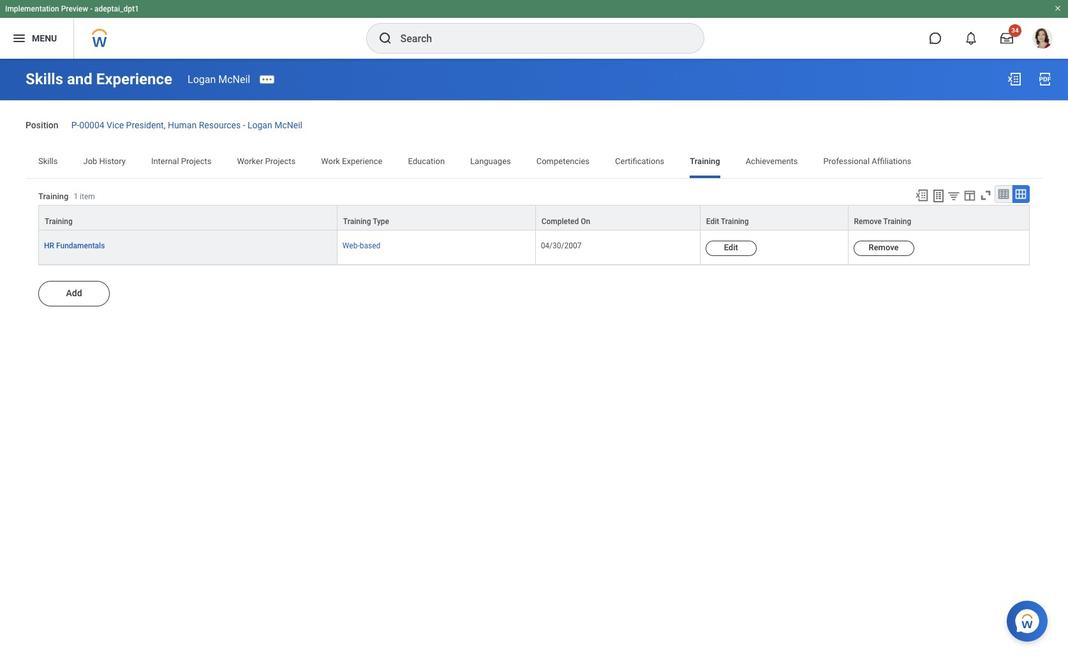 Task type: describe. For each thing, give the bounding box(es) containing it.
competencies
[[537, 156, 590, 166]]

implementation
[[5, 4, 59, 13]]

projects for internal projects
[[181, 156, 212, 166]]

fundamentals
[[56, 241, 105, 250]]

search image
[[378, 31, 393, 46]]

edit for edit training
[[707, 217, 720, 226]]

export to worksheets image
[[931, 188, 947, 204]]

justify image
[[11, 31, 27, 46]]

remove button
[[854, 241, 915, 256]]

add
[[66, 288, 82, 298]]

on
[[581, 217, 591, 226]]

Search Workday  search field
[[401, 24, 678, 52]]

president,
[[126, 120, 166, 130]]

logan inside 'link'
[[248, 120, 272, 130]]

select to filter grid data image
[[947, 189, 961, 202]]

remove for remove training
[[855, 217, 882, 226]]

education
[[408, 156, 445, 166]]

human
[[168, 120, 197, 130]]

edit training button
[[701, 205, 848, 230]]

item
[[80, 192, 95, 201]]

vice
[[107, 120, 124, 130]]

skills for skills
[[38, 156, 58, 166]]

web-based
[[343, 241, 381, 250]]

internal projects
[[151, 156, 212, 166]]

menu banner
[[0, 0, 1069, 59]]

projects for worker projects
[[265, 156, 296, 166]]

training button
[[39, 205, 337, 230]]

menu button
[[0, 18, 74, 59]]

hr
[[44, 241, 54, 250]]

export to excel image for skills and experience
[[1007, 72, 1023, 87]]

- inside menu banner
[[90, 4, 93, 13]]

remove training button
[[849, 205, 1030, 230]]

34 button
[[993, 24, 1022, 52]]

p-00004 vice president, human resources - logan mcneil
[[71, 120, 303, 130]]

expand table image
[[1015, 188, 1028, 200]]

type
[[373, 217, 389, 226]]

logan mcneil
[[188, 73, 250, 85]]

hr fundamentals
[[44, 241, 105, 250]]

profile logan mcneil image
[[1033, 28, 1053, 51]]

worker projects
[[237, 156, 296, 166]]

04/30/2007
[[541, 241, 582, 250]]

mcneil inside 'link'
[[275, 120, 303, 130]]

inbox large image
[[1001, 32, 1014, 45]]

click to view/edit grid preferences image
[[963, 188, 977, 202]]

adeptai_dpt1
[[95, 4, 139, 13]]

training inside tab list
[[690, 156, 721, 166]]

implementation preview -   adeptai_dpt1
[[5, 4, 139, 13]]

view printable version (pdf) image
[[1038, 72, 1053, 87]]

remove training
[[855, 217, 912, 226]]

professional affiliations
[[824, 156, 912, 166]]

p-00004 vice president, human resources - logan mcneil link
[[71, 117, 303, 130]]

work experience
[[321, 156, 383, 166]]

hr fundamentals link
[[44, 239, 105, 250]]

professional
[[824, 156, 870, 166]]

and
[[67, 70, 92, 88]]

0 vertical spatial logan
[[188, 73, 216, 85]]



Task type: vqa. For each thing, say whether or not it's contained in the screenshot.
location icon
no



Task type: locate. For each thing, give the bounding box(es) containing it.
remove up remove button
[[855, 217, 882, 226]]

remove for remove
[[869, 242, 899, 252]]

0 horizontal spatial experience
[[96, 70, 172, 88]]

completed
[[542, 217, 579, 226]]

resources
[[199, 120, 241, 130]]

mcneil
[[218, 73, 250, 85], [275, 120, 303, 130]]

0 horizontal spatial edit
[[707, 217, 720, 226]]

1 horizontal spatial edit
[[724, 242, 739, 252]]

1 horizontal spatial logan
[[248, 120, 272, 130]]

0 horizontal spatial projects
[[181, 156, 212, 166]]

training type
[[343, 217, 389, 226]]

projects right internal
[[181, 156, 212, 166]]

skills left and at left top
[[26, 70, 63, 88]]

- right 'resources'
[[243, 120, 246, 130]]

languages
[[471, 156, 511, 166]]

-
[[90, 4, 93, 13], [243, 120, 246, 130]]

tab list containing skills
[[26, 147, 1043, 178]]

based
[[360, 241, 381, 250]]

1 vertical spatial mcneil
[[275, 120, 303, 130]]

completed on button
[[536, 205, 700, 230]]

0 vertical spatial experience
[[96, 70, 172, 88]]

menu
[[32, 33, 57, 43]]

experience
[[96, 70, 172, 88], [342, 156, 383, 166]]

mcneil up the worker projects
[[275, 120, 303, 130]]

1 vertical spatial export to excel image
[[916, 188, 930, 202]]

work
[[321, 156, 340, 166]]

position
[[26, 120, 58, 130]]

0 vertical spatial mcneil
[[218, 73, 250, 85]]

row containing training
[[38, 205, 1030, 230]]

1 horizontal spatial -
[[243, 120, 246, 130]]

projects right worker
[[265, 156, 296, 166]]

projects
[[181, 156, 212, 166], [265, 156, 296, 166]]

mcneil up 'resources'
[[218, 73, 250, 85]]

certifications
[[615, 156, 665, 166]]

remove
[[855, 217, 882, 226], [869, 242, 899, 252]]

edit inside button
[[724, 242, 739, 252]]

edit button
[[706, 241, 757, 256]]

skills for skills and experience
[[26, 70, 63, 88]]

skills and experience main content
[[0, 59, 1069, 359]]

1 vertical spatial logan
[[248, 120, 272, 130]]

worker
[[237, 156, 263, 166]]

logan up p-00004 vice president, human resources - logan mcneil 'link' in the left of the page
[[188, 73, 216, 85]]

row down completed
[[38, 230, 1030, 265]]

0 vertical spatial remove
[[855, 217, 882, 226]]

0 horizontal spatial mcneil
[[218, 73, 250, 85]]

fullscreen image
[[979, 188, 993, 202]]

affiliations
[[872, 156, 912, 166]]

remove inside button
[[869, 242, 899, 252]]

toolbar inside 'skills and experience' main content
[[910, 185, 1030, 205]]

tab list
[[26, 147, 1043, 178]]

1 horizontal spatial export to excel image
[[1007, 72, 1023, 87]]

1 vertical spatial experience
[[342, 156, 383, 166]]

0 vertical spatial skills
[[26, 70, 63, 88]]

toolbar
[[910, 185, 1030, 205]]

34
[[1012, 27, 1019, 34]]

export to excel image left export to worksheets 'icon'
[[916, 188, 930, 202]]

2 row from the top
[[38, 230, 1030, 265]]

edit
[[707, 217, 720, 226], [724, 242, 739, 252]]

0 horizontal spatial export to excel image
[[916, 188, 930, 202]]

skills and experience
[[26, 70, 172, 88]]

- right 'preview'
[[90, 4, 93, 13]]

0 horizontal spatial -
[[90, 4, 93, 13]]

skills
[[26, 70, 63, 88], [38, 156, 58, 166]]

logan
[[188, 73, 216, 85], [248, 120, 272, 130]]

1 horizontal spatial projects
[[265, 156, 296, 166]]

1 row from the top
[[38, 205, 1030, 230]]

1 vertical spatial skills
[[38, 156, 58, 166]]

0 vertical spatial edit
[[707, 217, 720, 226]]

- inside 'link'
[[243, 120, 246, 130]]

web-based link
[[343, 239, 381, 250]]

job
[[83, 156, 97, 166]]

tab list inside 'skills and experience' main content
[[26, 147, 1043, 178]]

1 horizontal spatial mcneil
[[275, 120, 303, 130]]

row containing edit
[[38, 230, 1030, 265]]

remove inside popup button
[[855, 217, 882, 226]]

edit up the "edit" button
[[707, 217, 720, 226]]

job history
[[83, 156, 126, 166]]

history
[[99, 156, 126, 166]]

training 1 item
[[38, 192, 95, 201]]

achievements
[[746, 156, 798, 166]]

close environment banner image
[[1055, 4, 1062, 12]]

completed on
[[542, 217, 591, 226]]

notifications large image
[[965, 32, 978, 45]]

1 vertical spatial remove
[[869, 242, 899, 252]]

1 vertical spatial -
[[243, 120, 246, 130]]

1
[[74, 192, 78, 201]]

logan mcneil link
[[188, 73, 250, 85]]

edit inside 'popup button'
[[707, 217, 720, 226]]

remove down remove training
[[869, 242, 899, 252]]

1 projects from the left
[[181, 156, 212, 166]]

experience up the president,
[[96, 70, 172, 88]]

0 horizontal spatial logan
[[188, 73, 216, 85]]

1 horizontal spatial experience
[[342, 156, 383, 166]]

edit down edit training
[[724, 242, 739, 252]]

training type button
[[338, 205, 535, 230]]

2 projects from the left
[[265, 156, 296, 166]]

0 vertical spatial -
[[90, 4, 93, 13]]

training
[[690, 156, 721, 166], [38, 192, 69, 201], [45, 217, 73, 226], [343, 217, 371, 226], [721, 217, 749, 226], [884, 217, 912, 226]]

skills inside tab list
[[38, 156, 58, 166]]

edit for edit
[[724, 242, 739, 252]]

0 vertical spatial export to excel image
[[1007, 72, 1023, 87]]

add button
[[38, 281, 110, 306]]

logan up the worker projects
[[248, 120, 272, 130]]

training inside 'popup button'
[[721, 217, 749, 226]]

skills down position
[[38, 156, 58, 166]]

experience inside tab list
[[342, 156, 383, 166]]

export to excel image left view printable version (pdf) image
[[1007, 72, 1023, 87]]

export to excel image for training
[[916, 188, 930, 202]]

experience right work
[[342, 156, 383, 166]]

edit training
[[707, 217, 749, 226]]

internal
[[151, 156, 179, 166]]

row up 04/30/2007
[[38, 205, 1030, 230]]

web-
[[343, 241, 360, 250]]

p-
[[71, 120, 79, 130]]

1 vertical spatial edit
[[724, 242, 739, 252]]

row
[[38, 205, 1030, 230], [38, 230, 1030, 265]]

export to excel image
[[1007, 72, 1023, 87], [916, 188, 930, 202]]

00004
[[79, 120, 104, 130]]

preview
[[61, 4, 88, 13]]

table image
[[998, 188, 1011, 200]]



